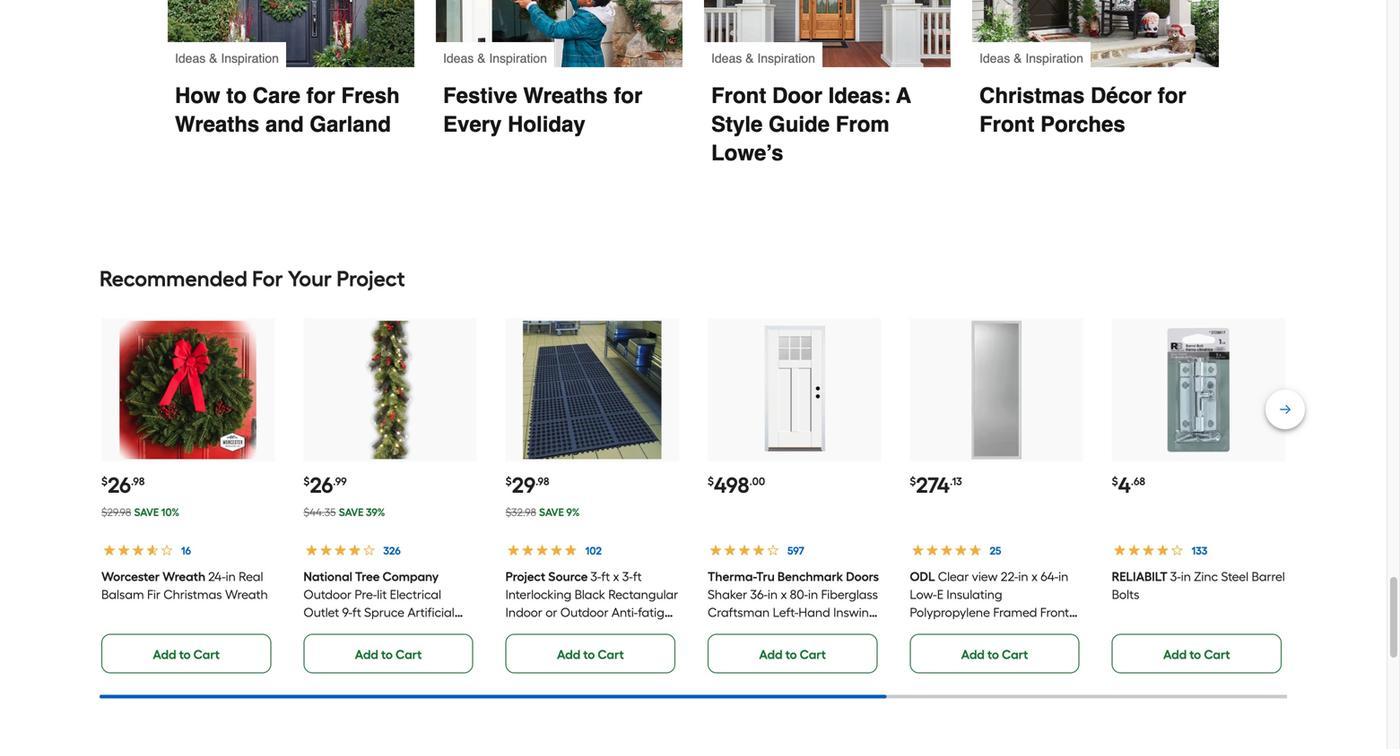 Task type: locate. For each thing, give the bounding box(es) containing it.
project up interlocking
[[506, 569, 546, 585]]

glass
[[940, 623, 972, 638]]

add to cart down 3-in zinc steel barrel bolts
[[1163, 647, 1230, 663]]

1 ideas from the left
[[175, 51, 206, 66]]

christmas down 24-
[[163, 587, 222, 603]]

garland inside national tree company outdoor pre-lit electrical outlet 9-ft spruce artificial garland with white incandescent lights
[[303, 623, 351, 638]]

front inside clear view 22-in x 64-in low-e insulating polypropylene framed front door glass inserts
[[1040, 605, 1069, 621]]

inserts
[[975, 623, 1013, 638]]

reliabilt
[[1112, 569, 1168, 585]]

3 add to cart link from the left
[[506, 634, 675, 674]]

2 & from the left
[[477, 51, 486, 66]]

to
[[747, 623, 760, 638]]

1 vertical spatial outdoor
[[560, 605, 609, 621]]

.00
[[749, 476, 765, 489]]

outdoor down black
[[560, 605, 609, 621]]

in
[[226, 569, 236, 585], [1019, 569, 1029, 585], [1059, 569, 1069, 585], [1181, 569, 1191, 585], [768, 587, 778, 603], [808, 587, 818, 603]]

2 horizontal spatial save
[[539, 507, 564, 520]]

1 vertical spatial with
[[770, 641, 795, 656]]

2 inspiration from the left
[[489, 51, 547, 66]]

cart inside 274 list item
[[1002, 647, 1028, 663]]

front left the porches on the right of page
[[980, 112, 1035, 137]]

x left the "80-"
[[781, 587, 787, 603]]

to inside the "498" list item
[[785, 647, 797, 663]]

3- inside 3-in zinc steel barrel bolts
[[1170, 569, 1181, 585]]

ft up black
[[601, 569, 610, 585]]

0 vertical spatial door
[[772, 84, 823, 108]]

add to cart down fir
[[153, 647, 220, 663]]

fiberglass
[[821, 587, 878, 603]]

add for 3-ft x 3-ft interlocking black rectangular indoor or outdoor anti-fatigue mat
[[557, 647, 581, 663]]

inspiration up guide
[[757, 51, 815, 66]]

.13
[[950, 476, 962, 489]]

0 horizontal spatial 3-
[[591, 569, 601, 585]]

tru
[[756, 569, 775, 585]]

3 $ from the left
[[506, 476, 512, 489]]

cart for 3-in zinc steel barrel bolts
[[1204, 647, 1230, 663]]

tree
[[355, 569, 380, 585]]

save left '39%'
[[339, 507, 364, 520]]

a light wood front door on a front porch with a welcome mat in front of the door. image
[[704, 0, 951, 67]]

add to cart inside 29 list item
[[557, 647, 624, 663]]

2 vertical spatial door
[[740, 641, 767, 656]]

cart for 24-in real balsam fir christmas wreath
[[193, 647, 220, 663]]

cart
[[193, 647, 220, 663], [396, 647, 422, 663], [598, 647, 624, 663], [800, 647, 826, 663], [1002, 647, 1028, 663], [1204, 647, 1230, 663]]

outdoor
[[303, 587, 352, 603], [560, 605, 609, 621]]

2 save from the left
[[339, 507, 364, 520]]

2 add to cart from the left
[[355, 647, 422, 663]]

2 ideas from the left
[[443, 51, 474, 66]]

add to cart inside 274 list item
[[961, 647, 1028, 663]]

0 horizontal spatial wreath
[[162, 569, 205, 585]]

project right the your
[[337, 266, 405, 292]]

1 horizontal spatial wreath
[[225, 587, 268, 603]]

wreaths inside how to care for fresh wreaths and garland
[[175, 112, 259, 137]]

1 vertical spatial door
[[910, 623, 937, 638]]

1 horizontal spatial 26
[[310, 473, 333, 499]]

26 up the $29.98
[[108, 473, 131, 499]]

add down fir
[[153, 647, 176, 663]]

6 cart from the left
[[1204, 647, 1230, 663]]

3- left zinc
[[1170, 569, 1181, 585]]

0 horizontal spatial for
[[306, 84, 335, 108]]

recommended for your project heading
[[100, 261, 1287, 297]]

ideas & inspiration for front
[[711, 51, 815, 66]]

2 ideas & inspiration from the left
[[443, 51, 547, 66]]

3 ideas from the left
[[711, 51, 742, 66]]

insulating
[[947, 587, 1003, 603], [708, 659, 764, 674]]

to down 3-ft x 3-ft interlocking black rectangular indoor or outdoor anti-fatigue mat
[[583, 647, 595, 663]]

incandescent
[[303, 641, 381, 656]]

1 .98 from the left
[[131, 476, 145, 489]]

rectangular
[[608, 587, 678, 603]]

add to cart for reliabilt
[[1163, 647, 1230, 663]]

wreath left 24-
[[162, 569, 205, 585]]

274
[[916, 473, 950, 499]]

insulating inside clear view 22-in x 64-in low-e insulating polypropylene framed front door glass inserts
[[947, 587, 1003, 603]]

0 horizontal spatial save
[[134, 507, 159, 520]]

0 vertical spatial with
[[354, 623, 378, 638]]

christmas up the porches on the right of page
[[980, 84, 1085, 108]]

$ 4 .68
[[1112, 473, 1145, 499]]

4 add to cart from the left
[[759, 647, 826, 663]]

274 list item
[[910, 319, 1083, 674]]

cart down 3-in zinc steel barrel bolts
[[1204, 647, 1230, 663]]

christmas inside 24-in real balsam fir christmas wreath
[[163, 587, 222, 603]]

& up how
[[209, 51, 218, 66]]

front down "64-" at the right
[[1040, 605, 1069, 621]]

0 vertical spatial wreath
[[162, 569, 205, 585]]

ideas & inspiration up festive
[[443, 51, 547, 66]]

add inside 274 list item
[[961, 647, 985, 663]]

4 add from the left
[[759, 647, 783, 663]]

$ inside $ 26 .99
[[303, 476, 310, 489]]

project inside heading
[[337, 266, 405, 292]]

1 3- from the left
[[591, 569, 601, 585]]

3- up rectangular
[[622, 569, 633, 585]]

ideas & inspiration up style
[[711, 51, 815, 66]]

$ left ".99"
[[303, 476, 310, 489]]

for inside festive wreaths for every holiday
[[614, 84, 643, 108]]

project
[[337, 266, 405, 292], [506, 569, 546, 585]]

to down paint
[[785, 647, 797, 663]]

cart inside 29 list item
[[598, 647, 624, 663]]

door up guide
[[772, 84, 823, 108]]

therma-tru benchmark doors shaker 36-in x 80-in fiberglass craftsman left-hand inswing ready to paint prehung single front door with brickmould insulating core
[[708, 569, 881, 674]]

with
[[354, 623, 378, 638], [770, 641, 795, 656]]

to inside how to care for fresh wreaths and garland
[[226, 84, 247, 108]]

$ left .68
[[1112, 476, 1118, 489]]

3 cart from the left
[[598, 647, 624, 663]]

1 & from the left
[[209, 51, 218, 66]]

5 $ from the left
[[910, 476, 916, 489]]

ft down pre-
[[352, 605, 361, 621]]

0 vertical spatial insulating
[[947, 587, 1003, 603]]

24-
[[208, 569, 226, 585]]

add to cart down inserts
[[961, 647, 1028, 663]]

wreaths down how
[[175, 112, 259, 137]]

1 vertical spatial garland
[[303, 623, 351, 638]]

1 horizontal spatial insulating
[[947, 587, 1003, 603]]

how to care for fresh wreaths and garland
[[175, 84, 406, 137]]

for inside christmas décor for front porches
[[1158, 84, 1187, 108]]

0 horizontal spatial door
[[740, 641, 767, 656]]

in left zinc
[[1181, 569, 1191, 585]]

wreath
[[162, 569, 205, 585], [225, 587, 268, 603]]

to inside 4 list item
[[1190, 647, 1201, 663]]

inspiration up christmas décor for front porches
[[1026, 51, 1084, 66]]

add to cart link for therma-tru benchmark doors
[[708, 634, 878, 674]]

3 inspiration from the left
[[757, 51, 815, 66]]

1 horizontal spatial 3-
[[622, 569, 633, 585]]

artificial
[[408, 605, 455, 621]]

.68
[[1131, 476, 1145, 489]]

$ up the $29.98
[[101, 476, 108, 489]]

single
[[846, 623, 881, 638]]

ideas for front door ideas: a style guide from lowe's
[[711, 51, 742, 66]]

add left lights
[[355, 647, 378, 663]]

.98 up the $29.98 save 10%
[[131, 476, 145, 489]]

add to cart link for worcester wreath
[[101, 634, 271, 674]]

$ 274 .13
[[910, 473, 962, 499]]

.98 inside $ 26 .98
[[131, 476, 145, 489]]

door inside front door ideas: a style guide from lowe's
[[772, 84, 823, 108]]

2 horizontal spatial 3-
[[1170, 569, 1181, 585]]

& for festive
[[477, 51, 486, 66]]

add to cart inside the "498" list item
[[759, 647, 826, 663]]

80-
[[790, 587, 808, 603]]

add to cart link inside 274 list item
[[910, 634, 1080, 674]]

1 horizontal spatial christmas
[[980, 84, 1085, 108]]

to for shaker 36-in x 80-in fiberglass craftsman left-hand inswing ready to paint prehung single front door with brickmould insulating core
[[785, 647, 797, 663]]

for for christmas décor for front porches
[[1158, 84, 1187, 108]]

in inside 24-in real balsam fir christmas wreath
[[226, 569, 236, 585]]

garland down outlet at the bottom left
[[303, 623, 351, 638]]

add down glass
[[961, 647, 985, 663]]

2 horizontal spatial door
[[910, 623, 937, 638]]

0 horizontal spatial 26
[[108, 473, 131, 499]]

to inside 29 list item
[[583, 647, 595, 663]]

outdoor inside 3-ft x 3-ft interlocking black rectangular indoor or outdoor anti-fatigue mat
[[560, 605, 609, 621]]

or
[[546, 605, 557, 621]]

to for 3-in zinc steel barrel bolts
[[1190, 647, 1201, 663]]

add to cart link inside the "498" list item
[[708, 634, 878, 674]]

&
[[209, 51, 218, 66], [477, 51, 486, 66], [746, 51, 754, 66], [1014, 51, 1022, 66]]

1 horizontal spatial x
[[781, 587, 787, 603]]

2 26 from the left
[[310, 473, 333, 499]]

& up christmas décor for front porches
[[1014, 51, 1022, 66]]

0 horizontal spatial project
[[337, 266, 405, 292]]

fresh
[[341, 84, 400, 108]]

1 $ from the left
[[101, 476, 108, 489]]

save for $ 26 .98
[[134, 507, 159, 520]]

1 horizontal spatial 26 list item
[[303, 319, 477, 674]]

save for $ 29 .98
[[539, 507, 564, 520]]

4 ideas from the left
[[980, 51, 1010, 66]]

29 list item
[[506, 319, 679, 674]]

& up style
[[746, 51, 754, 66]]

3 & from the left
[[746, 51, 754, 66]]

4 & from the left
[[1014, 51, 1022, 66]]

1 ideas & inspiration from the left
[[175, 51, 279, 66]]

front up style
[[711, 84, 766, 108]]

to down 3-in zinc steel barrel bolts
[[1190, 647, 1201, 663]]

to down white
[[381, 647, 393, 663]]

3 add to cart from the left
[[557, 647, 624, 663]]

and
[[265, 112, 304, 137]]

1 for from the left
[[306, 84, 335, 108]]

cart down inserts
[[1002, 647, 1028, 663]]

$ inside $ 274 .13
[[910, 476, 916, 489]]

0 horizontal spatial wreaths
[[175, 112, 259, 137]]

add
[[153, 647, 176, 663], [355, 647, 378, 663], [557, 647, 581, 663], [759, 647, 783, 663], [961, 647, 985, 663], [1163, 647, 1187, 663]]

christmas décor for front porches
[[980, 84, 1193, 137]]

to inside 274 list item
[[988, 647, 999, 663]]

lights
[[384, 641, 418, 656]]

2 cart from the left
[[396, 647, 422, 663]]

garland inside how to care for fresh wreaths and garland
[[310, 112, 391, 137]]

4 cart from the left
[[800, 647, 826, 663]]

1 inspiration from the left
[[221, 51, 279, 66]]

6 add to cart from the left
[[1163, 647, 1230, 663]]

3 save from the left
[[539, 507, 564, 520]]

$ left the .00
[[708, 476, 714, 489]]

to down inserts
[[988, 647, 999, 663]]

add to cart link
[[101, 634, 271, 674], [303, 634, 473, 674], [506, 634, 675, 674], [708, 634, 878, 674], [910, 634, 1080, 674], [1112, 634, 1282, 674]]

to right how
[[226, 84, 247, 108]]

0 horizontal spatial with
[[354, 623, 378, 638]]

with inside therma-tru benchmark doors shaker 36-in x 80-in fiberglass craftsman left-hand inswing ready to paint prehung single front door with brickmould insulating core
[[770, 641, 795, 656]]

0 horizontal spatial ft
[[352, 605, 361, 621]]

save left 9%
[[539, 507, 564, 520]]

x left "64-" at the right
[[1032, 569, 1038, 585]]

1 26 from the left
[[108, 473, 131, 499]]

from
[[836, 112, 890, 137]]

0 vertical spatial project
[[337, 266, 405, 292]]

add to cart down paint
[[759, 647, 826, 663]]

add down paint
[[759, 647, 783, 663]]

9-
[[342, 605, 352, 621]]

anti-
[[612, 605, 638, 621]]

door
[[772, 84, 823, 108], [910, 623, 937, 638], [740, 641, 767, 656]]

core
[[767, 659, 794, 674]]

add to cart down 3-ft x 3-ft interlocking black rectangular indoor or outdoor anti-fatigue mat
[[557, 647, 624, 663]]

worcester
[[101, 569, 160, 585]]

fir
[[147, 587, 160, 603]]

3 3- from the left
[[1170, 569, 1181, 585]]

& for christmas
[[1014, 51, 1022, 66]]

save inside 29 list item
[[539, 507, 564, 520]]

reliabilt 3-in zinc steel barrel bolts image
[[1129, 321, 1268, 460]]

0 vertical spatial outdoor
[[303, 587, 352, 603]]

1 vertical spatial wreaths
[[175, 112, 259, 137]]

inspiration for door
[[757, 51, 815, 66]]

0 horizontal spatial .98
[[131, 476, 145, 489]]

front down ready
[[708, 641, 737, 656]]

& for how
[[209, 51, 218, 66]]

cart for 3-ft x 3-ft interlocking black rectangular indoor or outdoor anti-fatigue mat
[[598, 647, 624, 663]]

polypropylene
[[910, 605, 990, 621]]

garland
[[310, 112, 391, 137], [303, 623, 351, 638]]

cart down white
[[396, 647, 422, 663]]

insulating down view
[[947, 587, 1003, 603]]

add for 3-in zinc steel barrel bolts
[[1163, 647, 1187, 663]]

0 horizontal spatial insulating
[[708, 659, 764, 674]]

2 26 list item from the left
[[303, 319, 477, 674]]

26 list item
[[101, 319, 275, 674], [303, 319, 477, 674]]

front
[[711, 84, 766, 108], [980, 112, 1035, 137], [1040, 605, 1069, 621], [708, 641, 737, 656]]

1 save from the left
[[134, 507, 159, 520]]

how
[[175, 84, 220, 108]]

with up core
[[770, 641, 795, 656]]

1 horizontal spatial save
[[339, 507, 364, 520]]

1 horizontal spatial outdoor
[[560, 605, 609, 621]]

5 add from the left
[[961, 647, 985, 663]]

wreath down real
[[225, 587, 268, 603]]

6 add to cart link from the left
[[1112, 634, 1282, 674]]

4 ideas & inspiration from the left
[[980, 51, 1084, 66]]

garland down fresh
[[310, 112, 391, 137]]

add to cart link inside 4 list item
[[1112, 634, 1282, 674]]

3- up black
[[591, 569, 601, 585]]

1 vertical spatial christmas
[[163, 587, 222, 603]]

cart inside 4 list item
[[1204, 647, 1230, 663]]

insulating down ready
[[708, 659, 764, 674]]

2 add from the left
[[355, 647, 378, 663]]

$ inside '$ 4 .68'
[[1112, 476, 1118, 489]]

$ for $ 29 .98
[[506, 476, 512, 489]]

0 horizontal spatial 26 list item
[[101, 319, 275, 674]]

door down 'to'
[[740, 641, 767, 656]]

cart down "anti-"
[[598, 647, 624, 663]]

to for outdoor pre-lit electrical outlet 9-ft spruce artificial garland with white incandescent lights
[[381, 647, 393, 663]]

$ inside $ 498 .00
[[708, 476, 714, 489]]

0 vertical spatial christmas
[[980, 84, 1085, 108]]

1 cart from the left
[[193, 647, 220, 663]]

spruce
[[364, 605, 405, 621]]

3 ideas & inspiration from the left
[[711, 51, 815, 66]]

ideas & inspiration for how
[[175, 51, 279, 66]]

x up rectangular
[[613, 569, 619, 585]]

fatigue
[[638, 605, 679, 621]]

add for shaker 36-in x 80-in fiberglass craftsman left-hand inswing ready to paint prehung single front door with brickmould insulating core
[[759, 647, 783, 663]]

.98 inside "$ 29 .98"
[[536, 476, 549, 489]]

add to cart link inside 29 list item
[[506, 634, 675, 674]]

1 vertical spatial insulating
[[708, 659, 764, 674]]

2 horizontal spatial ft
[[633, 569, 642, 585]]

inspiration
[[221, 51, 279, 66], [489, 51, 547, 66], [757, 51, 815, 66], [1026, 51, 1084, 66]]

ideas & inspiration for festive
[[443, 51, 547, 66]]

0 horizontal spatial outdoor
[[303, 587, 352, 603]]

add to cart down white
[[355, 647, 422, 663]]

style
[[711, 112, 763, 137]]

add inside 4 list item
[[1163, 647, 1187, 663]]

with down spruce
[[354, 623, 378, 638]]

5 cart from the left
[[1002, 647, 1028, 663]]

add to cart inside 4 list item
[[1163, 647, 1230, 663]]

ft up rectangular
[[633, 569, 642, 585]]

cart for shaker 36-in x 80-in fiberglass craftsman left-hand inswing ready to paint prehung single front door with brickmould insulating core
[[800, 647, 826, 663]]

worcester wreath 24-in real balsam fir christmas wreath image
[[119, 321, 257, 460]]

1 vertical spatial project
[[506, 569, 546, 585]]

door down polypropylene
[[910, 623, 937, 638]]

$ inside $ 26 .98
[[101, 476, 108, 489]]

$32.98
[[506, 507, 536, 520]]

add down 3-in zinc steel barrel bolts
[[1163, 647, 1187, 663]]

2 add to cart link from the left
[[303, 634, 473, 674]]

barrel
[[1252, 569, 1285, 585]]

framed
[[993, 605, 1037, 621]]

to for 3-ft x 3-ft interlocking black rectangular indoor or outdoor anti-fatigue mat
[[583, 647, 595, 663]]

5 add to cart link from the left
[[910, 634, 1080, 674]]

source
[[548, 569, 588, 585]]

add for 24-in real balsam fir christmas wreath
[[153, 647, 176, 663]]

0 horizontal spatial christmas
[[163, 587, 222, 603]]

add inside 29 list item
[[557, 647, 581, 663]]

save left 10%
[[134, 507, 159, 520]]

& up festive
[[477, 51, 486, 66]]

national
[[303, 569, 352, 585]]

1 add to cart link from the left
[[101, 634, 271, 674]]

inspiration for décor
[[1026, 51, 1084, 66]]

1 add to cart from the left
[[153, 647, 220, 663]]

front inside therma-tru benchmark doors shaker 36-in x 80-in fiberglass craftsman left-hand inswing ready to paint prehung single front door with brickmould insulating core
[[708, 641, 737, 656]]

4 $ from the left
[[708, 476, 714, 489]]

outdoor down national
[[303, 587, 352, 603]]

1 horizontal spatial .98
[[536, 476, 549, 489]]

cart down 24-in real balsam fir christmas wreath
[[193, 647, 220, 663]]

2 for from the left
[[614, 84, 643, 108]]

2 $ from the left
[[303, 476, 310, 489]]

to down 24-in real balsam fir christmas wreath
[[179, 647, 191, 663]]

left-
[[773, 605, 799, 621]]

6 add from the left
[[1163, 647, 1187, 663]]

0 vertical spatial wreaths
[[523, 84, 608, 108]]

6 $ from the left
[[1112, 476, 1118, 489]]

add inside the "498" list item
[[759, 647, 783, 663]]

wreaths up holiday
[[523, 84, 608, 108]]

with inside national tree company outdoor pre-lit electrical outlet 9-ft spruce artificial garland with white incandescent lights
[[354, 623, 378, 638]]

5 add to cart from the left
[[961, 647, 1028, 663]]

ideas
[[175, 51, 206, 66], [443, 51, 474, 66], [711, 51, 742, 66], [980, 51, 1010, 66]]

inspiration up 'care'
[[221, 51, 279, 66]]

1 horizontal spatial wreaths
[[523, 84, 608, 108]]

1 horizontal spatial door
[[772, 84, 823, 108]]

3 for from the left
[[1158, 84, 1187, 108]]

1 horizontal spatial project
[[506, 569, 546, 585]]

$ inside "$ 29 .98"
[[506, 476, 512, 489]]

black
[[575, 587, 605, 603]]

ft inside national tree company outdoor pre-lit electrical outlet 9-ft spruce artificial garland with white incandescent lights
[[352, 605, 361, 621]]

29
[[512, 473, 536, 499]]

cart inside the "498" list item
[[800, 647, 826, 663]]

26
[[108, 473, 131, 499], [310, 473, 333, 499]]

add to cart for worcester wreath
[[153, 647, 220, 663]]

1 add from the left
[[153, 647, 176, 663]]

26 up $44.35
[[310, 473, 333, 499]]

2 .98 from the left
[[536, 476, 549, 489]]

3 add from the left
[[557, 647, 581, 663]]

$ up $32.98
[[506, 476, 512, 489]]

22-
[[1001, 569, 1019, 585]]

ideas & inspiration up christmas décor for front porches
[[980, 51, 1084, 66]]

for
[[306, 84, 335, 108], [614, 84, 643, 108], [1158, 84, 1187, 108]]

0 vertical spatial garland
[[310, 112, 391, 137]]

$ left .13
[[910, 476, 916, 489]]

4 inspiration from the left
[[1026, 51, 1084, 66]]

add down or
[[557, 647, 581, 663]]

0 horizontal spatial x
[[613, 569, 619, 585]]

2 horizontal spatial x
[[1032, 569, 1038, 585]]

inspiration up festive
[[489, 51, 547, 66]]

benchmark
[[778, 569, 843, 585]]

1 vertical spatial wreath
[[225, 587, 268, 603]]

cart down prehung
[[800, 647, 826, 663]]

.98 up '$32.98 save 9%' at the left
[[536, 476, 549, 489]]

1 horizontal spatial with
[[770, 641, 795, 656]]

door inside clear view 22-in x 64-in low-e insulating polypropylene framed front door glass inserts
[[910, 623, 937, 638]]

ideas & inspiration up how
[[175, 51, 279, 66]]

in left real
[[226, 569, 236, 585]]

wreath inside 24-in real balsam fir christmas wreath
[[225, 587, 268, 603]]

1 horizontal spatial for
[[614, 84, 643, 108]]

2 horizontal spatial for
[[1158, 84, 1187, 108]]

4 add to cart link from the left
[[708, 634, 878, 674]]



Task type: describe. For each thing, give the bounding box(es) containing it.
a navy blue door on a brick home decorated with a fresh wreath and garland. image
[[168, 0, 414, 67]]

clear view 22-in x 64-in low-e insulating polypropylene framed front door glass inserts
[[910, 569, 1069, 638]]

498
[[714, 473, 749, 499]]

outlet
[[303, 605, 339, 621]]

project source 3-ft x 3-ft interlocking black rectangular indoor or outdoor anti-fatigue mat image
[[523, 321, 662, 460]]

2 3- from the left
[[622, 569, 633, 585]]

project inside 29 list item
[[506, 569, 546, 585]]

add to cart for therma-tru benchmark doors
[[759, 647, 826, 663]]

festive wreaths for every holiday
[[443, 84, 649, 137]]

your
[[288, 266, 332, 292]]

front inside christmas décor for front porches
[[980, 112, 1035, 137]]

balsam
[[101, 587, 144, 603]]

festive
[[443, 84, 517, 108]]

save for $ 26 .99
[[339, 507, 364, 520]]

1 horizontal spatial ft
[[601, 569, 610, 585]]

every
[[443, 112, 502, 137]]

36-
[[750, 587, 768, 603]]

inswing
[[833, 605, 877, 621]]

cart for clear view 22-in x 64-in low-e insulating polypropylene framed front door glass inserts
[[1002, 647, 1028, 663]]

view
[[972, 569, 998, 585]]

add to cart link for odl
[[910, 634, 1080, 674]]

in down tru
[[768, 587, 778, 603]]

clear
[[938, 569, 969, 585]]

add to cart link for project source
[[506, 634, 675, 674]]

ideas & inspiration for christmas
[[980, 51, 1084, 66]]

4
[[1118, 473, 1131, 499]]

add to cart link for national tree company
[[303, 634, 473, 674]]

.98 for 26
[[131, 476, 145, 489]]

national tree company outdoor pre-lit electrical outlet 9-ft spruce artificial garland with white incandescent lights image
[[321, 321, 460, 460]]

worcester wreath
[[101, 569, 205, 585]]

in inside 3-in zinc steel barrel bolts
[[1181, 569, 1191, 585]]

a front porch decorated with holiday garland, string lights and a red and green welcome mat. image
[[972, 0, 1219, 67]]

$ for $ 498 .00
[[708, 476, 714, 489]]

26 for $ 26 .98
[[108, 473, 131, 499]]

3-in zinc steel barrel bolts
[[1112, 569, 1285, 603]]

indoor
[[506, 605, 543, 621]]

front door ideas: a style guide from lowe's
[[711, 84, 917, 166]]

real
[[239, 569, 263, 585]]

company
[[383, 569, 439, 585]]

holiday
[[508, 112, 586, 137]]

ready
[[708, 623, 744, 638]]

cart for outdoor pre-lit electrical outlet 9-ft spruce artificial garland with white incandescent lights
[[396, 647, 422, 663]]

therma-
[[708, 569, 756, 585]]

prehung
[[795, 623, 843, 638]]

in right 22-
[[1059, 569, 1069, 585]]

$ for $ 4 .68
[[1112, 476, 1118, 489]]

3-ft x 3-ft interlocking black rectangular indoor or outdoor anti-fatigue mat
[[506, 569, 679, 638]]

pre-
[[355, 587, 377, 603]]

odl clear view 22-in x 64-in low-e insulating polypropylene framed front door glass inserts image
[[927, 321, 1066, 460]]

10%
[[161, 507, 179, 520]]

hand
[[799, 605, 830, 621]]

24-in real balsam fir christmas wreath
[[101, 569, 268, 603]]

recommended
[[100, 266, 247, 292]]

brickmould
[[798, 641, 862, 656]]

9%
[[566, 507, 580, 520]]

add for outdoor pre-lit electrical outlet 9-ft spruce artificial garland with white incandescent lights
[[355, 647, 378, 663]]

a young boy hangs a christmas wreath on the front door. image
[[436, 0, 683, 67]]

odl
[[910, 569, 935, 585]]

ideas for festive wreaths for every holiday
[[443, 51, 474, 66]]

add to cart for project source
[[557, 647, 624, 663]]

$ for $ 274 .13
[[910, 476, 916, 489]]

$ for $ 26 .98
[[101, 476, 108, 489]]

in up hand
[[808, 587, 818, 603]]

$ 29 .98
[[506, 473, 549, 499]]

add to cart for odl
[[961, 647, 1028, 663]]

inspiration for to
[[221, 51, 279, 66]]

paint
[[763, 623, 792, 638]]

for inside how to care for fresh wreaths and garland
[[306, 84, 335, 108]]

$ 26 .98
[[101, 473, 145, 499]]

x inside therma-tru benchmark doors shaker 36-in x 80-in fiberglass craftsman left-hand inswing ready to paint prehung single front door with brickmould insulating core
[[781, 587, 787, 603]]

$ 498 .00
[[708, 473, 765, 499]]

bolts
[[1112, 587, 1140, 603]]

add to cart link for reliabilt
[[1112, 634, 1282, 674]]

x inside 3-ft x 3-ft interlocking black rectangular indoor or outdoor anti-fatigue mat
[[613, 569, 619, 585]]

ideas for christmas décor for front porches
[[980, 51, 1010, 66]]

recommended for your project
[[100, 266, 405, 292]]

$ for $ 26 .99
[[303, 476, 310, 489]]

x inside clear view 22-in x 64-in low-e insulating polypropylene framed front door glass inserts
[[1032, 569, 1038, 585]]

3- for reliabilt
[[1170, 569, 1181, 585]]

& for front
[[746, 51, 754, 66]]

.98 for 29
[[536, 476, 549, 489]]

1 26 list item from the left
[[101, 319, 275, 674]]

guide
[[769, 112, 830, 137]]

therma-tru benchmark doors shaker 36-in x 80-in fiberglass craftsman left-hand inswing ready to paint prehung single front door with brickmould insulating core image
[[725, 321, 864, 460]]

inspiration for wreaths
[[489, 51, 547, 66]]

for
[[252, 266, 283, 292]]

ideas for how to care for fresh wreaths and garland
[[175, 51, 206, 66]]

national tree company outdoor pre-lit electrical outlet 9-ft spruce artificial garland with white incandescent lights
[[303, 569, 455, 656]]

project source
[[506, 569, 588, 585]]

$29.98 save 10%
[[101, 507, 179, 520]]

insulating inside therma-tru benchmark doors shaker 36-in x 80-in fiberglass craftsman left-hand inswing ready to paint prehung single front door with brickmould insulating core
[[708, 659, 764, 674]]

to for 24-in real balsam fir christmas wreath
[[179, 647, 191, 663]]

low-
[[910, 587, 937, 603]]

door inside therma-tru benchmark doors shaker 36-in x 80-in fiberglass craftsman left-hand inswing ready to paint prehung single front door with brickmould insulating core
[[740, 641, 767, 656]]

add to cart for national tree company
[[355, 647, 422, 663]]

front inside front door ideas: a style guide from lowe's
[[711, 84, 766, 108]]

3- for project source
[[591, 569, 601, 585]]

craftsman
[[708, 605, 770, 621]]

.99
[[333, 476, 347, 489]]

to for clear view 22-in x 64-in low-e insulating polypropylene framed front door glass inserts
[[988, 647, 999, 663]]

e
[[937, 587, 944, 603]]

$44.35 save 39%
[[303, 507, 385, 520]]

64-
[[1041, 569, 1059, 585]]

$32.98 save 9%
[[506, 507, 580, 520]]

26 for $ 26 .99
[[310, 473, 333, 499]]

interlocking
[[506, 587, 572, 603]]

zinc
[[1194, 569, 1218, 585]]

39%
[[366, 507, 385, 520]]

4 list item
[[1112, 319, 1285, 674]]

498 list item
[[708, 319, 881, 674]]

in left "64-" at the right
[[1019, 569, 1029, 585]]

white
[[381, 623, 415, 638]]

ideas:
[[829, 84, 891, 108]]

lowe's
[[711, 141, 784, 166]]

steel
[[1221, 569, 1249, 585]]

outdoor inside national tree company outdoor pre-lit electrical outlet 9-ft spruce artificial garland with white incandescent lights
[[303, 587, 352, 603]]

add for clear view 22-in x 64-in low-e insulating polypropylene framed front door glass inserts
[[961, 647, 985, 663]]

electrical
[[390, 587, 441, 603]]

care
[[253, 84, 301, 108]]

wreaths inside festive wreaths for every holiday
[[523, 84, 608, 108]]

shaker
[[708, 587, 747, 603]]

mat
[[506, 623, 529, 638]]

a
[[896, 84, 911, 108]]

christmas inside christmas décor for front porches
[[980, 84, 1085, 108]]

for for festive wreaths for every holiday
[[614, 84, 643, 108]]



Task type: vqa. For each thing, say whether or not it's contained in the screenshot.


